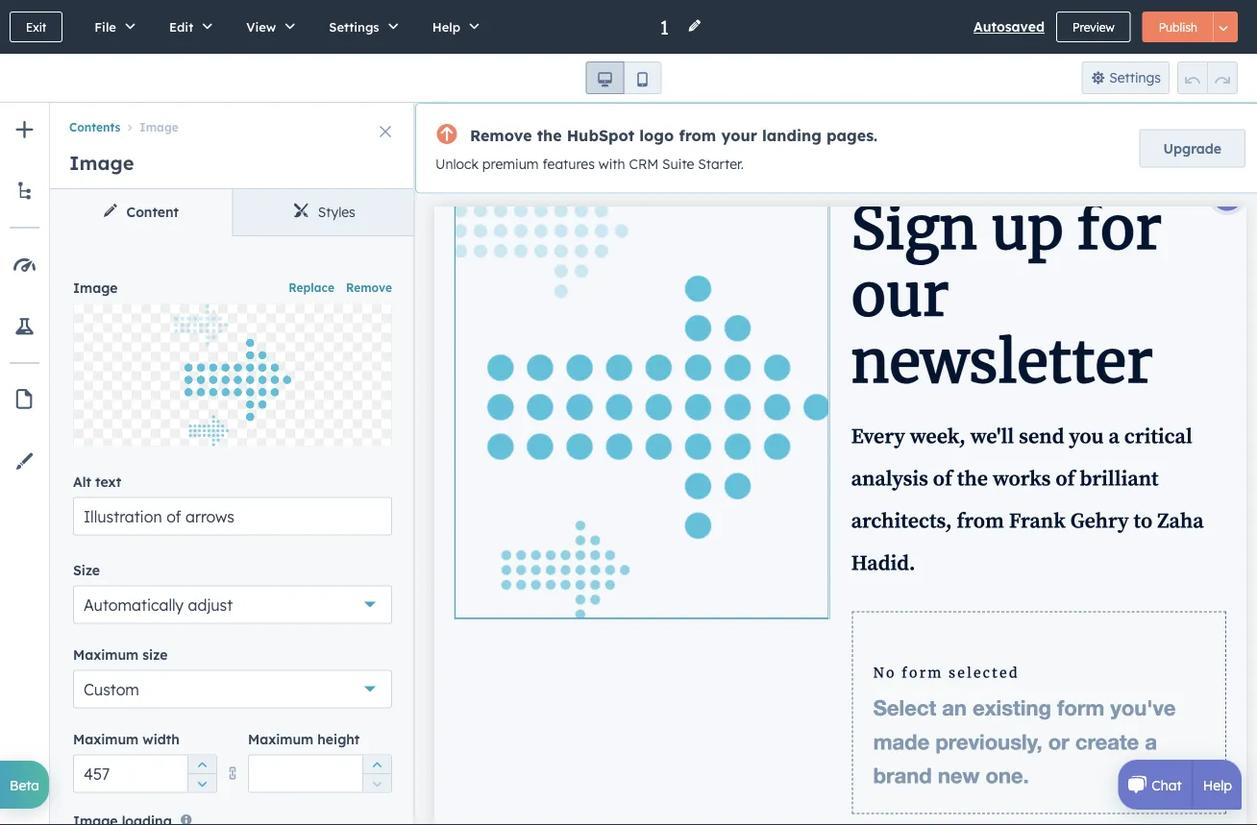 Task type: locate. For each thing, give the bounding box(es) containing it.
maximum for maximum height
[[248, 731, 314, 748]]

remove up premium
[[470, 125, 532, 145]]

maximum width
[[73, 731, 180, 748]]

help
[[432, 19, 461, 35], [1203, 777, 1232, 794]]

remove
[[470, 125, 532, 145], [346, 280, 392, 295]]

tab list
[[50, 189, 415, 236]]

1 horizontal spatial settings button
[[1082, 62, 1170, 94]]

automatically adjust button
[[73, 586, 392, 624]]

navigation containing contents
[[50, 103, 415, 137]]

styles link
[[232, 189, 415, 236]]

premium
[[482, 156, 539, 173]]

1 horizontal spatial replace
[[289, 280, 335, 295]]

your
[[721, 125, 757, 145]]

0 horizontal spatial settings
[[329, 19, 379, 35]]

file button
[[74, 0, 149, 54]]

publish button
[[1143, 12, 1214, 42]]

settings
[[329, 19, 379, 35], [1109, 69, 1161, 86]]

with
[[599, 156, 625, 173]]

0 vertical spatial help
[[432, 19, 461, 35]]

unlock
[[435, 156, 479, 173]]

maximum down 'custom'
[[73, 731, 139, 748]]

help button
[[412, 0, 493, 54]]

0 horizontal spatial remove
[[346, 280, 392, 295]]

maximum
[[73, 646, 139, 663], [73, 731, 139, 748], [248, 731, 314, 748]]

suite
[[662, 156, 694, 173]]

settings right view button
[[329, 19, 379, 35]]

0 horizontal spatial help
[[432, 19, 461, 35]]

view button
[[226, 0, 309, 54]]

custom
[[84, 680, 139, 699]]

Alt text text field
[[73, 497, 392, 536]]

0 horizontal spatial settings button
[[309, 0, 412, 54]]

replace
[[289, 280, 335, 295], [207, 367, 258, 383]]

unlock premium features with crm suite starter.
[[435, 156, 744, 173]]

image down content link
[[73, 279, 118, 296]]

1 horizontal spatial remove
[[470, 125, 532, 145]]

remove down styles on the top left
[[346, 280, 392, 295]]

content link
[[50, 189, 232, 236]]

image down contents
[[69, 151, 134, 175]]

preview button
[[1056, 12, 1131, 42]]

0 vertical spatial settings
[[329, 19, 379, 35]]

contents button
[[69, 120, 120, 134]]

settings down "preview" button
[[1109, 69, 1161, 86]]

pages.
[[827, 125, 878, 145]]

width
[[143, 731, 180, 748]]

from
[[679, 125, 716, 145]]

1 vertical spatial remove
[[346, 280, 392, 295]]

size
[[143, 646, 168, 663]]

0 vertical spatial settings button
[[309, 0, 412, 54]]

image
[[140, 120, 179, 134], [69, 151, 134, 175], [73, 279, 118, 296]]

autosaved
[[974, 18, 1045, 35]]

1 vertical spatial replace
[[207, 367, 258, 383]]

None field
[[658, 14, 676, 40]]

1 vertical spatial replace button
[[73, 303, 392, 447]]

remove the hubspot logo from your landing pages.
[[470, 125, 878, 145]]

maximum up maximum height 'text box'
[[248, 731, 314, 748]]

illustration of arrows image
[[174, 304, 291, 446]]

automatically
[[84, 595, 184, 615]]

0 vertical spatial image
[[140, 120, 179, 134]]

features
[[543, 156, 595, 173]]

exit
[[26, 20, 46, 34]]

replace button
[[289, 276, 335, 299], [73, 303, 392, 447]]

navigation
[[50, 103, 415, 137]]

edit button
[[149, 0, 226, 54]]

1 horizontal spatial help
[[1203, 777, 1232, 794]]

group
[[586, 62, 662, 94], [1178, 62, 1238, 94], [187, 755, 216, 793], [362, 755, 391, 793]]

maximum up 'custom'
[[73, 646, 139, 663]]

adjust
[[188, 595, 233, 615]]

1 horizontal spatial settings
[[1109, 69, 1161, 86]]

contents
[[69, 120, 120, 134]]

0 horizontal spatial replace
[[207, 367, 258, 383]]

remove button
[[346, 276, 392, 299]]

view
[[246, 19, 276, 35]]

image right contents
[[140, 120, 179, 134]]

settings button
[[309, 0, 412, 54], [1082, 62, 1170, 94]]

0 vertical spatial remove
[[470, 125, 532, 145]]



Task type: vqa. For each thing, say whether or not it's contained in the screenshot.
content Link
yes



Task type: describe. For each thing, give the bounding box(es) containing it.
1 vertical spatial settings button
[[1082, 62, 1170, 94]]

styles
[[318, 204, 355, 221]]

maximum size
[[73, 646, 168, 663]]

hubspot
[[567, 125, 635, 145]]

the
[[537, 125, 562, 145]]

Maximum height text field
[[248, 755, 392, 793]]

chat
[[1152, 777, 1182, 794]]

beta
[[10, 777, 39, 794]]

1 vertical spatial image
[[69, 151, 134, 175]]

1 vertical spatial help
[[1203, 777, 1232, 794]]

1 vertical spatial settings
[[1109, 69, 1161, 86]]

crm
[[629, 156, 659, 173]]

preview
[[1073, 20, 1115, 34]]

text
[[95, 473, 121, 490]]

custom button
[[73, 670, 392, 709]]

remove for remove
[[346, 280, 392, 295]]

automatically adjust
[[84, 595, 233, 615]]

0 vertical spatial replace button
[[289, 276, 335, 299]]

tab list containing content
[[50, 189, 415, 236]]

alt text
[[73, 473, 121, 490]]

alt
[[73, 473, 91, 490]]

exit link
[[10, 12, 63, 42]]

beta button
[[0, 761, 49, 809]]

close image
[[380, 126, 391, 137]]

Maximum width text field
[[73, 755, 217, 793]]

height
[[318, 731, 360, 748]]

content
[[126, 204, 179, 221]]

2 vertical spatial image
[[73, 279, 118, 296]]

maximum for maximum size
[[73, 646, 139, 663]]

autosaved button
[[974, 15, 1045, 38]]

size
[[73, 562, 100, 579]]

maximum height
[[248, 731, 360, 748]]

0 vertical spatial replace
[[289, 280, 335, 295]]

publish
[[1159, 20, 1198, 34]]

remove for remove the hubspot logo from your landing pages.
[[470, 125, 532, 145]]

maximum for maximum width
[[73, 731, 139, 748]]

upgrade
[[1164, 140, 1222, 156]]

starter.
[[698, 156, 744, 173]]

image button
[[120, 120, 179, 134]]

edit
[[169, 19, 193, 35]]

file
[[94, 19, 116, 35]]

landing
[[762, 125, 822, 145]]

upgrade link
[[1140, 129, 1246, 168]]

replace inside button
[[207, 367, 258, 383]]

logo
[[640, 125, 674, 145]]

help inside button
[[432, 19, 461, 35]]

publish group
[[1143, 12, 1238, 42]]

image inside navigation
[[140, 120, 179, 134]]



